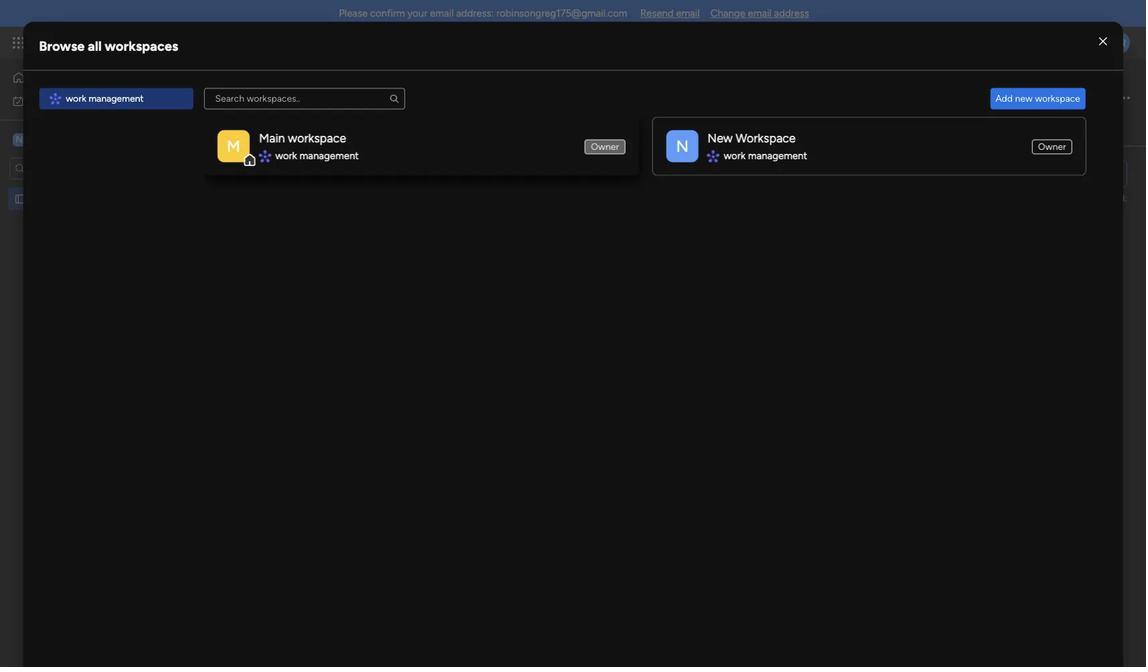 Task type: describe. For each thing, give the bounding box(es) containing it.
n for workspace icon containing n
[[676, 136, 688, 155]]

what is the life event?
[[545, 182, 639, 193]]

please confirm your email address: robinsongreg175@gmail.com
[[339, 7, 627, 19]]

new item
[[208, 110, 249, 121]]

workspace selection element
[[13, 132, 113, 148]]

an
[[734, 167, 745, 180]]

0 horizontal spatial workspace
[[56, 133, 111, 146]]

change email address link
[[711, 7, 809, 19]]

write for write updates via email:
[[1027, 193, 1050, 204]]

email for change email address
[[748, 7, 772, 19]]

work down main
[[275, 150, 297, 162]]

the
[[579, 182, 593, 193]]

employee inside list box
[[31, 193, 73, 205]]

new inside button
[[208, 110, 228, 121]]

v2 search image
[[372, 108, 382, 123]]

Submitted field
[[227, 154, 298, 171]]

resend email
[[640, 7, 700, 19]]

assistant
[[316, 110, 354, 121]]

1 horizontal spatial workspace
[[735, 131, 795, 146]]

work inside button
[[45, 95, 65, 106]]

work right all
[[108, 35, 132, 50]]

ai logo image
[[288, 111, 299, 121]]

Owner field
[[481, 181, 516, 195]]

your
[[408, 7, 428, 19]]

monday work management
[[60, 35, 208, 50]]

select product image
[[12, 36, 25, 50]]

files
[[770, 126, 789, 138]]

hide button
[[611, 105, 660, 127]]

files button
[[760, 122, 799, 143]]

change
[[711, 7, 746, 19]]

write for write an update...
[[705, 167, 731, 180]]

write updates via email:
[[1027, 193, 1127, 204]]

2 horizontal spatial owner
[[1038, 140, 1066, 152]]

workspace image for main
[[217, 130, 249, 162]]

work management for n
[[723, 150, 807, 162]]

column information image
[[519, 183, 530, 193]]

email:
[[1103, 193, 1127, 204]]

work management for m
[[275, 150, 359, 162]]

employee lifecycle packages list box
[[0, 185, 171, 391]]

new item button
[[203, 105, 255, 127]]

hide
[[632, 110, 652, 122]]

my work
[[29, 95, 65, 106]]

Employee lifecycle packages field
[[204, 70, 433, 93]]

new workspace inside workspace selection element
[[31, 133, 111, 146]]

add
[[996, 92, 1013, 104]]

Search for a workspace search field
[[204, 88, 405, 109]]

home button
[[8, 67, 144, 88]]

Search field
[[382, 107, 422, 125]]

main
[[259, 131, 285, 146]]

0 horizontal spatial greg robinson image
[[1079, 90, 1097, 107]]

write an update...
[[705, 167, 788, 180]]

lifecycle inside list box
[[75, 193, 110, 205]]

ai
[[304, 110, 313, 121]]

monday
[[60, 35, 106, 50]]

employee lifecycle packages inside field
[[207, 70, 433, 92]]

home
[[31, 72, 56, 83]]

work management inside list box
[[66, 92, 144, 104]]

1 email from the left
[[430, 7, 454, 19]]



Task type: locate. For each thing, give the bounding box(es) containing it.
new workspace up write an update...
[[707, 131, 795, 146]]

1 horizontal spatial greg robinson image
[[1109, 32, 1130, 54]]

1 horizontal spatial employee
[[207, 70, 284, 92]]

life
[[595, 182, 608, 193]]

option
[[0, 187, 171, 190]]

workspace image containing n
[[666, 130, 698, 162]]

employee
[[207, 70, 284, 92], [31, 193, 73, 205]]

1 horizontal spatial new
[[208, 110, 228, 121]]

work management
[[66, 92, 144, 104], [275, 150, 359, 162], [723, 150, 807, 162]]

browse
[[39, 38, 85, 54]]

work up an
[[723, 150, 745, 162]]

what
[[545, 182, 568, 193]]

n
[[16, 134, 23, 145], [676, 136, 688, 155]]

0 horizontal spatial item
[[230, 110, 249, 121]]

management inside work management list box
[[89, 92, 144, 104]]

1 horizontal spatial write
[[1027, 193, 1050, 204]]

2 horizontal spatial work management
[[723, 150, 807, 162]]

0 horizontal spatial owner
[[484, 182, 512, 193]]

greg robinson image
[[1109, 32, 1130, 54], [1079, 90, 1097, 107]]

my
[[29, 95, 42, 106]]

greg robinson image right close image
[[1109, 32, 1130, 54]]

workspace down ai assistant button
[[288, 131, 346, 146]]

1 vertical spatial greg robinson image
[[1079, 90, 1097, 107]]

submitted
[[230, 154, 295, 171]]

0 horizontal spatial write
[[705, 167, 731, 180]]

employee lifecycle packages down search in workspace field
[[31, 193, 152, 205]]

workspace image
[[217, 130, 249, 162], [666, 130, 698, 162]]

2 email from the left
[[676, 7, 700, 19]]

0 horizontal spatial new
[[31, 133, 54, 146]]

write inside button
[[705, 167, 731, 180]]

0 horizontal spatial workspace image
[[217, 130, 249, 162]]

new workspace inside row group
[[707, 131, 795, 146]]

employee inside field
[[207, 70, 284, 92]]

1 vertical spatial lifecycle
[[75, 193, 110, 205]]

new up 'm'
[[208, 110, 228, 121]]

1 horizontal spatial lifecycle
[[288, 70, 351, 92]]

work inside list box
[[66, 92, 86, 104]]

email right the change at the right of the page
[[748, 7, 772, 19]]

1 workspace image from the left
[[217, 130, 249, 162]]

add new workspace button
[[990, 88, 1086, 109]]

n inside workspace image
[[16, 134, 23, 145]]

email right the resend
[[676, 7, 700, 19]]

0 horizontal spatial lifecycle
[[75, 193, 110, 205]]

workspace inside button
[[1035, 92, 1080, 104]]

employee up new item
[[207, 70, 284, 92]]

workspace inside row group
[[288, 131, 346, 146]]

0 vertical spatial packages
[[355, 70, 433, 92]]

work
[[108, 35, 132, 50], [66, 92, 86, 104], [45, 95, 65, 106], [275, 150, 297, 162], [723, 150, 745, 162]]

write left updates
[[1027, 193, 1050, 204]]

management
[[135, 35, 208, 50], [89, 92, 144, 104], [299, 150, 359, 162], [748, 150, 807, 162]]

1 vertical spatial workspace
[[288, 131, 346, 146]]

updates
[[714, 126, 750, 138]]

work management down 'home' button
[[66, 92, 144, 104]]

1 vertical spatial packages
[[112, 193, 152, 205]]

0 horizontal spatial email
[[430, 7, 454, 19]]

1 horizontal spatial n
[[676, 136, 688, 155]]

0 horizontal spatial employee
[[31, 193, 73, 205]]

confirm
[[370, 7, 405, 19]]

new inside workspace selection element
[[31, 133, 54, 146]]

new
[[208, 110, 228, 121], [707, 131, 732, 146], [31, 133, 54, 146]]

workspace image containing m
[[217, 130, 249, 162]]

3 email from the left
[[748, 7, 772, 19]]

0 horizontal spatial workspace
[[288, 131, 346, 146]]

0 horizontal spatial packages
[[112, 193, 152, 205]]

event?
[[610, 182, 639, 193]]

None field
[[689, 90, 1072, 108], [661, 181, 695, 195], [689, 90, 1072, 108], [661, 181, 695, 195]]

0 horizontal spatial new workspace
[[31, 133, 111, 146]]

1 horizontal spatial item
[[341, 182, 361, 194]]

work management up "update..." at the top right of page
[[723, 150, 807, 162]]

updates button
[[693, 122, 760, 143]]

close image
[[1099, 36, 1107, 46]]

workspace
[[735, 131, 795, 146], [56, 133, 111, 146]]

search image
[[389, 93, 399, 104]]

address
[[774, 7, 809, 19]]

0 horizontal spatial employee lifecycle packages
[[31, 193, 152, 205]]

workspace image left updates
[[666, 130, 698, 162]]

email for resend email
[[676, 7, 700, 19]]

email right the your
[[430, 7, 454, 19]]

m
[[226, 136, 240, 155]]

packages
[[355, 70, 433, 92], [112, 193, 152, 205]]

0 vertical spatial lifecycle
[[288, 70, 351, 92]]

1 vertical spatial employee
[[31, 193, 73, 205]]

new
[[1015, 92, 1033, 104]]

1 horizontal spatial employee lifecycle packages
[[207, 70, 433, 92]]

workspace up "update..." at the top right of page
[[735, 131, 795, 146]]

change email address
[[711, 7, 809, 19]]

employee right public board icon
[[31, 193, 73, 205]]

employee lifecycle packages
[[207, 70, 433, 92], [31, 193, 152, 205]]

0 vertical spatial employee
[[207, 70, 284, 92]]

column information image
[[613, 183, 624, 193]]

packages inside list box
[[112, 193, 152, 205]]

main workspace
[[259, 131, 346, 146]]

robinsongreg175@gmail.com
[[496, 7, 627, 19]]

my work button
[[8, 90, 144, 112]]

employee lifecycle packages inside list box
[[31, 193, 152, 205]]

row group
[[204, 117, 1086, 189]]

new workspace up search in workspace field
[[31, 133, 111, 146]]

0 horizontal spatial n
[[16, 134, 23, 145]]

new right workspace image
[[31, 133, 54, 146]]

resend email link
[[640, 7, 700, 19]]

owner left column information image
[[484, 182, 512, 193]]

workspaces
[[105, 38, 178, 54]]

1 horizontal spatial workspace
[[1035, 92, 1080, 104]]

new up write an update...
[[707, 131, 732, 146]]

0 vertical spatial write
[[705, 167, 731, 180]]

via
[[1089, 193, 1101, 204]]

owner inside field
[[484, 182, 512, 193]]

n inside workspace icon
[[676, 136, 688, 155]]

work down 'home' button
[[66, 92, 86, 104]]

work management down main workspace
[[275, 150, 359, 162]]

new inside row group
[[707, 131, 732, 146]]

What is the life event? field
[[542, 181, 639, 195]]

updates
[[1052, 193, 1086, 204]]

2 horizontal spatial new
[[707, 131, 732, 146]]

1 vertical spatial item
[[341, 182, 361, 194]]

2 horizontal spatial email
[[748, 7, 772, 19]]

0 vertical spatial item
[[230, 110, 249, 121]]

public board image
[[14, 193, 27, 205]]

lifecycle down search in workspace field
[[75, 193, 110, 205]]

workspace
[[1035, 92, 1080, 104], [288, 131, 346, 146]]

lifecycle up ai assistant button
[[288, 70, 351, 92]]

Search in workspace field
[[28, 161, 112, 176]]

packages inside field
[[355, 70, 433, 92]]

ai assistant button
[[283, 105, 360, 127]]

all
[[88, 38, 102, 54]]

item inside button
[[230, 110, 249, 121]]

1 horizontal spatial work management
[[275, 150, 359, 162]]

1 horizontal spatial email
[[676, 7, 700, 19]]

0 vertical spatial workspace
[[1035, 92, 1080, 104]]

work right my
[[45, 95, 65, 106]]

1 vertical spatial employee lifecycle packages
[[31, 193, 152, 205]]

work management list box
[[39, 88, 193, 109]]

workspace image for new
[[666, 130, 698, 162]]

0 vertical spatial greg robinson image
[[1109, 32, 1130, 54]]

owner
[[591, 140, 619, 152], [1038, 140, 1066, 152], [484, 182, 512, 193]]

workspace image down the new item button on the left top of page
[[217, 130, 249, 162]]

greg robinson image right new
[[1079, 90, 1097, 107]]

employee lifecycle packages up ai assistant button
[[207, 70, 433, 92]]

2 workspace image from the left
[[666, 130, 698, 162]]

browse all workspaces
[[39, 38, 178, 54]]

None search field
[[204, 88, 405, 109]]

is
[[570, 182, 577, 193]]

write
[[705, 167, 731, 180], [1027, 193, 1050, 204]]

please
[[339, 7, 368, 19]]

0 horizontal spatial work management
[[66, 92, 144, 104]]

0 vertical spatial employee lifecycle packages
[[207, 70, 433, 92]]

address:
[[456, 7, 494, 19]]

1 horizontal spatial workspace image
[[666, 130, 698, 162]]

owner up the life
[[591, 140, 619, 152]]

update...
[[748, 167, 788, 180]]

1 horizontal spatial new workspace
[[707, 131, 795, 146]]

lifecycle inside field
[[288, 70, 351, 92]]

lifecycle
[[288, 70, 351, 92], [75, 193, 110, 205]]

1 vertical spatial write
[[1027, 193, 1050, 204]]

write left an
[[705, 167, 731, 180]]

row group containing m
[[204, 117, 1086, 189]]

ai assistant
[[304, 110, 354, 121]]

new workspace
[[707, 131, 795, 146], [31, 133, 111, 146]]

1 horizontal spatial owner
[[591, 140, 619, 152]]

1 horizontal spatial packages
[[355, 70, 433, 92]]

workspace image
[[13, 132, 26, 147]]

workspace up search in workspace field
[[56, 133, 111, 146]]

email
[[430, 7, 454, 19], [676, 7, 700, 19], [748, 7, 772, 19]]

resend
[[640, 7, 674, 19]]

add new workspace
[[996, 92, 1080, 104]]

item
[[230, 110, 249, 121], [341, 182, 361, 194]]

workspace right new
[[1035, 92, 1080, 104]]

write an update... button
[[691, 160, 1127, 187]]

owner down add new workspace button
[[1038, 140, 1066, 152]]

n for workspace image
[[16, 134, 23, 145]]



Task type: vqa. For each thing, say whether or not it's contained in the screenshot.
Workspace image containing M
yes



